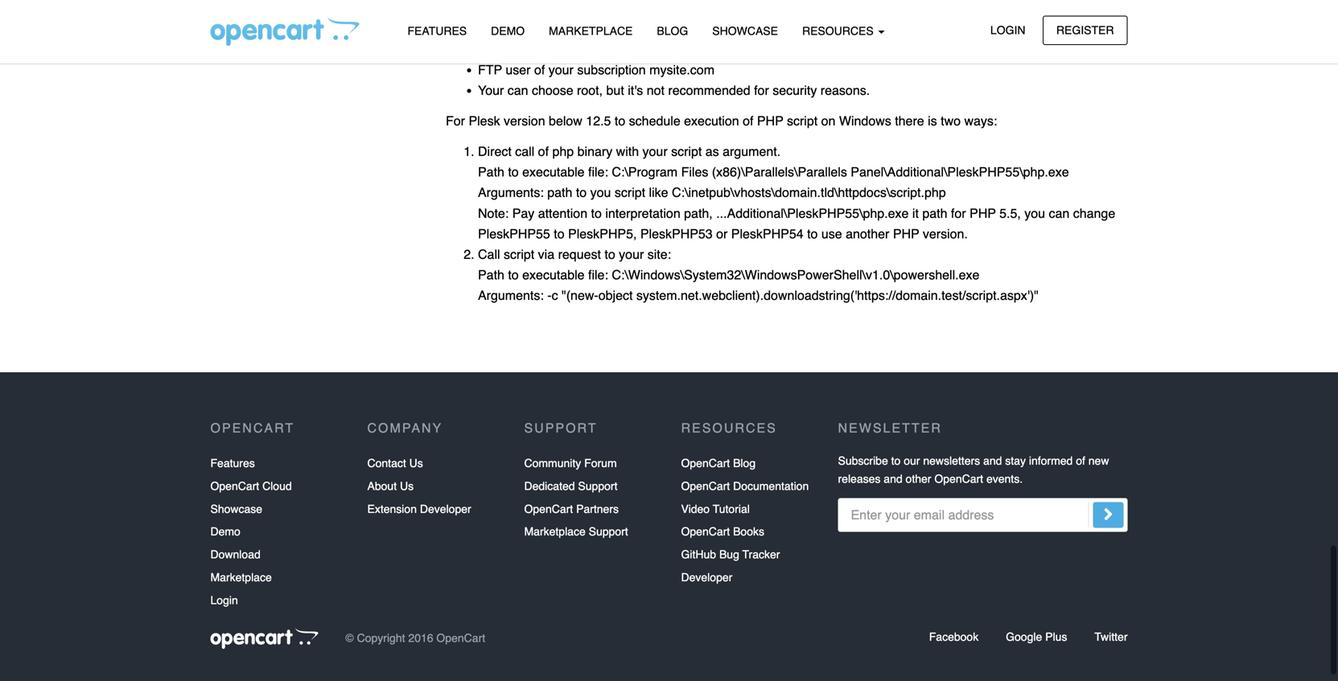 Task type: locate. For each thing, give the bounding box(es) containing it.
opencart for opencart partners
[[524, 503, 573, 516]]

1 horizontal spatial php
[[893, 226, 920, 241]]

features for opencart cloud
[[210, 457, 255, 470]]

arguments: left "c" in the top of the page
[[478, 288, 544, 303]]

0 horizontal spatial -
[[547, 288, 552, 303]]

opencart inside opencart blog link
[[681, 457, 730, 470]]

features link for opencart cloud
[[210, 452, 255, 475]]

0 vertical spatial -
[[649, 32, 653, 46]]

opencart inside subscribe to our newsletters and stay informed of new releases and other opencart events.
[[935, 473, 983, 486]]

for
[[754, 83, 769, 98], [951, 206, 966, 221]]

you down extension cron jobs image
[[774, 32, 795, 46]]

path
[[478, 165, 505, 180], [478, 268, 505, 283]]

login left register
[[991, 24, 1026, 37]]

developer link
[[681, 567, 733, 589]]

login link down download link
[[210, 589, 238, 612]]

marketplace up subscription
[[549, 25, 633, 37]]

in
[[585, 32, 595, 46]]

contact us
[[367, 457, 423, 470]]

opencart for opencart books
[[681, 526, 730, 539]]

2 file: from the top
[[588, 268, 608, 283]]

mysite.com
[[650, 62, 715, 77]]

cloud
[[262, 480, 292, 493]]

1 vertical spatial for
[[951, 206, 966, 221]]

marketplace support
[[524, 526, 628, 539]]

1 horizontal spatial showcase link
[[700, 17, 790, 45]]

login link left 'register' link
[[977, 16, 1039, 45]]

0 horizontal spatial showcase
[[210, 503, 262, 516]]

or
[[716, 226, 728, 241]]

github
[[681, 549, 716, 561]]

and left other
[[884, 473, 903, 486]]

angle right image
[[1104, 505, 1113, 524]]

for up the version.
[[951, 206, 966, 221]]

1 vertical spatial can
[[508, 83, 528, 98]]

1 vertical spatial features link
[[210, 452, 255, 475]]

marketplace link down the download
[[210, 567, 272, 589]]

1 horizontal spatial for
[[951, 206, 966, 221]]

user
[[506, 62, 531, 77]]

marketplace support link
[[524, 521, 628, 544]]

video tutorial
[[681, 503, 750, 516]]

0 vertical spatial demo link
[[479, 17, 537, 45]]

partners
[[576, 503, 619, 516]]

schedule
[[629, 113, 681, 128]]

opencart up opencart documentation
[[681, 457, 730, 470]]

demo link
[[479, 17, 537, 45], [210, 521, 241, 544]]

features up the opencart cloud
[[210, 457, 255, 470]]

1 vertical spatial login link
[[210, 589, 238, 612]]

2 executable from the top
[[522, 268, 585, 283]]

path right it
[[923, 206, 948, 221]]

resources up the "opencart blog" on the bottom right
[[681, 421, 777, 436]]

0 vertical spatial login link
[[977, 16, 1039, 45]]

opencart
[[210, 421, 295, 436], [681, 457, 730, 470], [935, 473, 983, 486], [210, 480, 259, 493], [681, 480, 730, 493], [524, 503, 573, 516], [681, 526, 730, 539], [437, 632, 485, 645]]

1 vertical spatial demo
[[210, 526, 241, 539]]

of left new
[[1076, 455, 1086, 468]]

tracker
[[743, 549, 780, 561]]

us inside contact us link
[[409, 457, 423, 470]]

you right the 5.5,
[[1025, 206, 1045, 221]]

showcase down opencart cloud link
[[210, 503, 262, 516]]

opencart inside opencart documentation 'link'
[[681, 480, 730, 493]]

0 horizontal spatial resources
[[681, 421, 777, 436]]

path down direct at the top left
[[478, 165, 505, 180]]

showcase down extension cron jobs image
[[712, 25, 778, 37]]

1 vertical spatial resources
[[681, 421, 777, 436]]

releases
[[838, 473, 881, 486]]

0 horizontal spatial php
[[757, 113, 784, 128]]

1 horizontal spatial -
[[649, 32, 653, 46]]

support down partners
[[589, 526, 628, 539]]

0 vertical spatial for
[[754, 83, 769, 98]]

call
[[515, 144, 535, 159]]

opencart up the opencart cloud
[[210, 421, 295, 436]]

opencart books link
[[681, 521, 765, 544]]

script left the on
[[787, 113, 818, 128]]

dedicated
[[524, 480, 575, 493]]

...additional\pleskphp55\php.exe
[[716, 206, 909, 221]]

to down 'attention' at the top left of page
[[554, 226, 565, 241]]

1 vertical spatial showcase link
[[210, 498, 262, 521]]

0 vertical spatial arguments:
[[478, 185, 544, 200]]

demo up the download
[[210, 526, 241, 539]]

to up pleskphp5,
[[591, 206, 602, 221]]

0 vertical spatial blog
[[657, 25, 688, 37]]

"scheduled
[[664, 32, 730, 46]]

you
[[457, 32, 477, 46], [774, 32, 795, 46], [590, 185, 611, 200], [1025, 206, 1045, 221]]

1 horizontal spatial developer
[[681, 571, 733, 584]]

file: down the binary
[[588, 165, 608, 180]]

login
[[991, 24, 1026, 37], [210, 594, 238, 607]]

books
[[733, 526, 765, 539]]

marketplace down opencart partners link
[[524, 526, 586, 539]]

1 horizontal spatial marketplace link
[[537, 17, 645, 45]]

0 vertical spatial php
[[757, 113, 784, 128]]

1 vertical spatial support
[[578, 480, 618, 493]]

to inside subscribe to our newsletters and stay informed of new releases and other opencart events.
[[891, 455, 901, 468]]

- right the "server"
[[649, 32, 653, 46]]

showcase link
[[700, 17, 790, 45], [210, 498, 262, 521]]

blog up mysite.com
[[657, 25, 688, 37]]

features
[[408, 25, 467, 37], [210, 457, 255, 470]]

support for dedicated
[[578, 480, 618, 493]]

for inside direct call of php binary with your script as argument. path to executable file: c:\program files (x86)\parallels\parallels panel\additional\pleskphp55\php.exe arguments: path to you script like c:\inetpub\vhosts\domain.tld\httpdocs\script.php note: pay attention to interpretation path, ...additional\pleskphp55\php.exe it path for php 5.5, you can change pleskphp55 to pleskphp5, pleskphp53 or pleskphp54 to use another php version. call script via request to your site: path to executable file: c:\windows\system32\windowspowershell\v1.0\powershell.exe arguments: -c "(new-object system.net.webclient).downloadstring('https://domain.test/script.aspx')"
[[951, 206, 966, 221]]

use
[[822, 226, 842, 241]]

ftp
[[478, 62, 502, 77]]

extension cron jobs image
[[446, 0, 1128, 19]]

and up the events.
[[983, 455, 1002, 468]]

pay
[[512, 206, 535, 221]]

2 vertical spatial can
[[1049, 206, 1070, 221]]

1 horizontal spatial blog
[[733, 457, 756, 470]]

tutorial
[[713, 503, 750, 516]]

extension developer link
[[367, 498, 471, 521]]

executable down php
[[522, 165, 585, 180]]

to down call
[[508, 165, 519, 180]]

opencart up video tutorial
[[681, 480, 730, 493]]

marketplace for marketplace link to the right
[[549, 25, 633, 37]]

blog up opencart documentation
[[733, 457, 756, 470]]

copyright
[[357, 632, 405, 645]]

1 vertical spatial blog
[[733, 457, 756, 470]]

video
[[681, 503, 710, 516]]

opencart left cloud
[[210, 480, 259, 493]]

0 vertical spatial file:
[[588, 165, 608, 180]]

showcase link down the opencart cloud
[[210, 498, 262, 521]]

arguments: up pay
[[478, 185, 544, 200]]

0 vertical spatial demo
[[491, 25, 525, 37]]

extension developer
[[367, 503, 471, 516]]

1 vertical spatial marketplace link
[[210, 567, 272, 589]]

demo link up the download
[[210, 521, 241, 544]]

developer down github
[[681, 571, 733, 584]]

1 vertical spatial path
[[923, 206, 948, 221]]

1 vertical spatial -
[[547, 288, 552, 303]]

two
[[941, 113, 961, 128]]

on
[[821, 113, 836, 128]]

features for demo
[[408, 25, 467, 37]]

0 vertical spatial support
[[524, 421, 598, 436]]

0 vertical spatial showcase
[[712, 25, 778, 37]]

file: up 'object'
[[588, 268, 608, 283]]

can down the "user"
[[508, 83, 528, 98]]

answer,
[[537, 32, 581, 46]]

register
[[1057, 24, 1114, 37]]

0 vertical spatial showcase link
[[700, 17, 790, 45]]

1 vertical spatial marketplace
[[524, 526, 586, 539]]

extension
[[367, 503, 417, 516]]

for plesk version below 12.5 to schedule execution of php script on windows there is two ways:
[[446, 113, 997, 128]]

features link left need
[[396, 17, 479, 45]]

us
[[409, 457, 423, 470], [400, 480, 414, 493]]

features link up the opencart cloud
[[210, 452, 255, 475]]

to down pleskphp5,
[[605, 247, 615, 262]]

0 horizontal spatial features link
[[210, 452, 255, 475]]

opencart for opencart blog
[[681, 457, 730, 470]]

demo up the "user"
[[491, 25, 525, 37]]

site:
[[648, 247, 671, 262]]

opencart inside opencart cloud link
[[210, 480, 259, 493]]

developer right extension
[[420, 503, 471, 516]]

php
[[552, 144, 574, 159]]

opencart down newsletters
[[935, 473, 983, 486]]

plesk
[[469, 113, 500, 128]]

support up partners
[[578, 480, 618, 493]]

1 horizontal spatial can
[[799, 32, 819, 46]]

2 vertical spatial support
[[589, 526, 628, 539]]

newsletters
[[923, 455, 980, 468]]

0 vertical spatial features link
[[396, 17, 479, 45]]

us inside about us link
[[400, 480, 414, 493]]

your left site:
[[619, 247, 644, 262]]

- inside direct call of php binary with your script as argument. path to executable file: c:\program files (x86)\parallels\parallels panel\additional\pleskphp55\php.exe arguments: path to you script like c:\inetpub\vhosts\domain.tld\httpdocs\script.php note: pay attention to interpretation path, ...additional\pleskphp55\php.exe it path for php 5.5, you can change pleskphp55 to pleskphp5, pleskphp53 or pleskphp54 to use another php version. call script via request to your site: path to executable file: c:\windows\system32\windowspowershell\v1.0\powershell.exe arguments: -c "(new-object system.net.webclient).downloadstring('https://domain.test/script.aspx')"
[[547, 288, 552, 303]]

1 vertical spatial executable
[[522, 268, 585, 283]]

- left "(new-
[[547, 288, 552, 303]]

0 vertical spatial marketplace
[[549, 25, 633, 37]]

0 horizontal spatial login
[[210, 594, 238, 607]]

marketplace link up subscription
[[537, 17, 645, 45]]

support for marketplace
[[589, 526, 628, 539]]

opencart documentation link
[[681, 475, 809, 498]]

showcase link up the recommended
[[700, 17, 790, 45]]

0 vertical spatial executable
[[522, 165, 585, 180]]

login down download link
[[210, 594, 238, 607]]

0 vertical spatial path
[[547, 185, 573, 200]]

us right about
[[400, 480, 414, 493]]

but
[[606, 83, 624, 98]]

php up argument.
[[757, 113, 784, 128]]

download link
[[210, 544, 261, 567]]

0 vertical spatial features
[[408, 25, 467, 37]]

to down pleskphp55
[[508, 268, 519, 283]]

2 horizontal spatial can
[[1049, 206, 1070, 221]]

opencart inside opencart books link
[[681, 526, 730, 539]]

marketplace link
[[537, 17, 645, 45], [210, 567, 272, 589]]

can inside direct call of php binary with your script as argument. path to executable file: c:\program files (x86)\parallels\parallels panel\additional\pleskphp55\php.exe arguments: path to you script like c:\inetpub\vhosts\domain.tld\httpdocs\script.php note: pay attention to interpretation path, ...additional\pleskphp55\php.exe it path for php 5.5, you can change pleskphp55 to pleskphp5, pleskphp53 or pleskphp54 to use another php version. call script via request to your site: path to executable file: c:\windows\system32\windowspowershell\v1.0\powershell.exe arguments: -c "(new-object system.net.webclient).downloadstring('https://domain.test/script.aspx')"
[[1049, 206, 1070, 221]]

1 arguments: from the top
[[478, 185, 544, 200]]

0 vertical spatial developer
[[420, 503, 471, 516]]

us for contact us
[[409, 457, 423, 470]]

ftp user of your subscription mysite.com your can choose root, but it's not recommended for security reasons.
[[478, 62, 870, 98]]

0 horizontal spatial demo link
[[210, 521, 241, 544]]

recommended
[[668, 83, 751, 98]]

script down pleskphp55
[[504, 247, 535, 262]]

of inside direct call of php binary with your script as argument. path to executable file: c:\program files (x86)\parallels\parallels panel\additional\pleskphp55\php.exe arguments: path to you script like c:\inetpub\vhosts\domain.tld\httpdocs\script.php note: pay attention to interpretation path, ...additional\pleskphp55\php.exe it path for php 5.5, you can change pleskphp55 to pleskphp5, pleskphp53 or pleskphp54 to use another php version. call script via request to your site: path to executable file: c:\windows\system32\windowspowershell\v1.0\powershell.exe arguments: -c "(new-object system.net.webclient).downloadstring('https://domain.test/script.aspx')"
[[538, 144, 549, 159]]

twitter
[[1095, 631, 1128, 644]]

tasks"
[[733, 32, 771, 46]]

panel\additional\pleskphp55\php.exe
[[851, 165, 1069, 180]]

ways:
[[964, 113, 997, 128]]

1 vertical spatial file:
[[588, 268, 608, 283]]

1 vertical spatial us
[[400, 480, 414, 493]]

us right "contact"
[[409, 457, 423, 470]]

1 horizontal spatial demo link
[[479, 17, 537, 45]]

choose
[[532, 83, 573, 98]]

can inside ftp user of your subscription mysite.com your can choose root, but it's not recommended for security reasons.
[[508, 83, 528, 98]]

0 vertical spatial us
[[409, 457, 423, 470]]

1 horizontal spatial features link
[[396, 17, 479, 45]]

community forum
[[524, 457, 617, 470]]

object
[[599, 288, 633, 303]]

to left use
[[807, 226, 818, 241]]

like
[[649, 185, 668, 200]]

as
[[706, 144, 719, 159]]

0 vertical spatial can
[[799, 32, 819, 46]]

resources down extension cron jobs image
[[802, 25, 877, 37]]

of right call
[[538, 144, 549, 159]]

of right the "user"
[[534, 62, 545, 77]]

for left security
[[754, 83, 769, 98]]

1 horizontal spatial login
[[991, 24, 1026, 37]]

marketplace
[[549, 25, 633, 37], [524, 526, 586, 539], [210, 571, 272, 584]]

1 vertical spatial demo link
[[210, 521, 241, 544]]

to left our
[[891, 455, 901, 468]]

support up community
[[524, 421, 598, 436]]

0 horizontal spatial can
[[508, 83, 528, 98]]

1 vertical spatial features
[[210, 457, 255, 470]]

0 horizontal spatial blog
[[657, 25, 688, 37]]

0 horizontal spatial login link
[[210, 589, 238, 612]]

0 vertical spatial path
[[478, 165, 505, 180]]

0 horizontal spatial developer
[[420, 503, 471, 516]]

us for about us
[[400, 480, 414, 493]]

opencart inside opencart partners link
[[524, 503, 573, 516]]

for inside ftp user of your subscription mysite.com your can choose root, but it's not recommended for security reasons.
[[754, 83, 769, 98]]

demo link up the "user"
[[479, 17, 537, 45]]

blog
[[657, 25, 688, 37], [733, 457, 756, 470]]

your up c:\program
[[643, 144, 668, 159]]

marketplace down download link
[[210, 571, 272, 584]]

1 horizontal spatial features
[[408, 25, 467, 37]]

1 vertical spatial arguments:
[[478, 288, 544, 303]]

0 vertical spatial marketplace link
[[537, 17, 645, 45]]

executable up "c" in the top of the page
[[522, 268, 585, 283]]

opencart blog link
[[681, 452, 756, 475]]

of up argument.
[[743, 113, 754, 128]]

0 horizontal spatial for
[[754, 83, 769, 98]]

path up 'attention' at the top left of page
[[547, 185, 573, 200]]

0 horizontal spatial features
[[210, 457, 255, 470]]

1 vertical spatial and
[[884, 473, 903, 486]]

your up choose
[[549, 62, 574, 77]]

twitter link
[[1095, 631, 1128, 644]]

opencart down dedicated
[[524, 503, 573, 516]]

opencart up github
[[681, 526, 730, 539]]

1 horizontal spatial and
[[983, 455, 1002, 468]]

php down it
[[893, 226, 920, 241]]

blog link
[[645, 17, 700, 45]]

and
[[983, 455, 1002, 468], [884, 473, 903, 486]]

login for login link to the bottom
[[210, 594, 238, 607]]

opencart partners
[[524, 503, 619, 516]]

can
[[799, 32, 819, 46], [508, 83, 528, 98], [1049, 206, 1070, 221]]

file:
[[588, 165, 608, 180], [588, 268, 608, 283]]

security
[[773, 83, 817, 98]]

plus
[[1045, 631, 1067, 644]]

php left the 5.5,
[[970, 206, 996, 221]]

1 horizontal spatial resources
[[802, 25, 877, 37]]

support inside "link"
[[589, 526, 628, 539]]

can left choose:
[[799, 32, 819, 46]]

marketplace inside "link"
[[524, 526, 586, 539]]

2 horizontal spatial php
[[970, 206, 996, 221]]

google plus
[[1006, 631, 1067, 644]]

0 vertical spatial your
[[549, 62, 574, 77]]

marketplace for the leftmost marketplace link
[[210, 571, 272, 584]]

0 vertical spatial login
[[991, 24, 1026, 37]]

login link
[[977, 16, 1039, 45], [210, 589, 238, 612]]

subscribe
[[838, 455, 888, 468]]

features left need
[[408, 25, 467, 37]]

0 horizontal spatial and
[[884, 473, 903, 486]]

path down call
[[478, 268, 505, 283]]

1 vertical spatial path
[[478, 268, 505, 283]]

1 vertical spatial login
[[210, 594, 238, 607]]

to
[[615, 113, 625, 128], [508, 165, 519, 180], [576, 185, 587, 200], [591, 206, 602, 221], [554, 226, 565, 241], [807, 226, 818, 241], [605, 247, 615, 262], [508, 268, 519, 283], [891, 455, 901, 468]]

can left change
[[1049, 206, 1070, 221]]

demo
[[491, 25, 525, 37], [210, 526, 241, 539]]

2 vertical spatial marketplace
[[210, 571, 272, 584]]

dedicated support
[[524, 480, 618, 493]]

interpretation
[[605, 206, 681, 221]]



Task type: describe. For each thing, give the bounding box(es) containing it.
opencart blog
[[681, 457, 756, 470]]

features link for demo
[[396, 17, 479, 45]]

0 vertical spatial and
[[983, 455, 1002, 468]]

1 horizontal spatial showcase
[[712, 25, 778, 37]]

opencart for opencart documentation
[[681, 480, 730, 493]]

©
[[346, 632, 354, 645]]

our
[[904, 455, 920, 468]]

you up pleskphp5,
[[590, 185, 611, 200]]

of inside ftp user of your subscription mysite.com your can choose root, but it's not recommended for security reasons.
[[534, 62, 545, 77]]

Enter your email address text field
[[838, 498, 1128, 532]]

1 horizontal spatial login link
[[977, 16, 1039, 45]]

dedicated support link
[[524, 475, 618, 498]]

another
[[846, 226, 890, 241]]

pleskphp55
[[478, 226, 550, 241]]

opencart documentation
[[681, 480, 809, 493]]

execution
[[684, 113, 739, 128]]

opencart for opencart
[[210, 421, 295, 436]]

other
[[906, 473, 931, 486]]

2 path from the top
[[478, 268, 505, 283]]

for
[[446, 113, 465, 128]]

it
[[913, 206, 919, 221]]

informed
[[1029, 455, 1073, 468]]

community
[[524, 457, 581, 470]]

2 vertical spatial php
[[893, 226, 920, 241]]

pleskphp54
[[731, 226, 804, 241]]

google
[[1006, 631, 1042, 644]]

"server"
[[598, 32, 645, 46]]

subscribe to our newsletters and stay informed of new releases and other opencart events.
[[838, 455, 1109, 486]]

newsletter
[[838, 421, 942, 436]]

about us link
[[367, 475, 414, 498]]

script up files
[[671, 144, 702, 159]]

2 vertical spatial your
[[619, 247, 644, 262]]

bug
[[719, 549, 739, 561]]

reasons.
[[821, 83, 870, 98]]

direct call of php binary with your script as argument. path to executable file: c:\program files (x86)\parallels\parallels panel\additional\pleskphp55\php.exe arguments: path to you script like c:\inetpub\vhosts\domain.tld\httpdocs\script.php note: pay attention to interpretation path, ...additional\pleskphp55\php.exe it path for php 5.5, you can change pleskphp55 to pleskphp5, pleskphp53 or pleskphp54 to use another php version. call script via request to your site: path to executable file: c:\windows\system32\windowspowershell\v1.0\powershell.exe arguments: -c "(new-object system.net.webclient).downloadstring('https://domain.test/script.aspx')"
[[478, 144, 1116, 303]]

direct
[[478, 144, 512, 159]]

community forum link
[[524, 452, 617, 475]]

1 horizontal spatial path
[[923, 206, 948, 221]]

attention
[[538, 206, 588, 221]]

binary
[[578, 144, 613, 159]]

forum
[[584, 457, 617, 470]]

opencart cloud
[[210, 480, 292, 493]]

there
[[895, 113, 924, 128]]

facebook link
[[929, 631, 979, 644]]

of inside subscribe to our newsletters and stay informed of new releases and other opencart events.
[[1076, 455, 1086, 468]]

pleskphp53
[[640, 226, 713, 241]]

register link
[[1043, 16, 1128, 45]]

1 vertical spatial developer
[[681, 571, 733, 584]]

0 horizontal spatial path
[[547, 185, 573, 200]]

about us
[[367, 480, 414, 493]]

marketplace for marketplace support
[[524, 526, 586, 539]]

files
[[681, 165, 708, 180]]

1 executable from the top
[[522, 165, 585, 180]]

with
[[616, 144, 639, 159]]

opencart right 2016
[[437, 632, 485, 645]]

need
[[481, 32, 510, 46]]

windows
[[839, 113, 891, 128]]

"(new-
[[562, 288, 599, 303]]

0 horizontal spatial demo
[[210, 526, 241, 539]]

2 arguments: from the top
[[478, 288, 544, 303]]

note:
[[478, 206, 509, 221]]

root,
[[577, 83, 603, 98]]

contact us link
[[367, 452, 423, 475]]

below
[[549, 113, 583, 128]]

system.net.webclient).downloadstring('https://domain.test/script.aspx')"
[[636, 288, 1039, 303]]

opencart for opencart cloud
[[210, 480, 259, 493]]

you right if
[[457, 32, 477, 46]]

it's
[[628, 83, 643, 98]]

1 vertical spatial php
[[970, 206, 996, 221]]

opencart - open source shopping cart solution image
[[210, 17, 359, 46]]

script up interpretation
[[615, 185, 646, 200]]

0 vertical spatial resources
[[802, 25, 877, 37]]

login for right login link
[[991, 24, 1026, 37]]

1 vertical spatial your
[[643, 144, 668, 159]]

0 horizontal spatial showcase link
[[210, 498, 262, 521]]

2016
[[408, 632, 433, 645]]

your inside ftp user of your subscription mysite.com your can choose root, but it's not recommended for security reasons.
[[549, 62, 574, 77]]

github bug tracker link
[[681, 544, 780, 567]]

opencart cloud link
[[210, 475, 292, 498]]

new
[[1089, 455, 1109, 468]]

choose:
[[823, 32, 868, 46]]

version.
[[923, 226, 968, 241]]

to up 'attention' at the top left of page
[[576, 185, 587, 200]]

google plus link
[[1006, 631, 1067, 644]]

call
[[478, 247, 500, 262]]

c:\program
[[612, 165, 678, 180]]

your
[[478, 83, 504, 98]]

1 path from the top
[[478, 165, 505, 180]]

0 horizontal spatial marketplace link
[[210, 567, 272, 589]]

to right 12.5
[[615, 113, 625, 128]]

stay
[[1005, 455, 1026, 468]]

if you need just answer, in "server" -> "scheduled tasks" you can choose:
[[446, 32, 868, 46]]

opencart image
[[210, 628, 318, 649]]

(x86)\parallels\parallels
[[712, 165, 847, 180]]

facebook
[[929, 631, 979, 644]]

download
[[210, 549, 261, 561]]

1 vertical spatial showcase
[[210, 503, 262, 516]]

github bug tracker
[[681, 549, 780, 561]]

1 horizontal spatial demo
[[491, 25, 525, 37]]

not
[[647, 83, 665, 98]]

12.5
[[586, 113, 611, 128]]

video tutorial link
[[681, 498, 750, 521]]

1 file: from the top
[[588, 165, 608, 180]]

about
[[367, 480, 397, 493]]



Task type: vqa. For each thing, say whether or not it's contained in the screenshot.
OpenCart in Subscribe to our newsletters and stay informed of new releases and other OpenCart events.
yes



